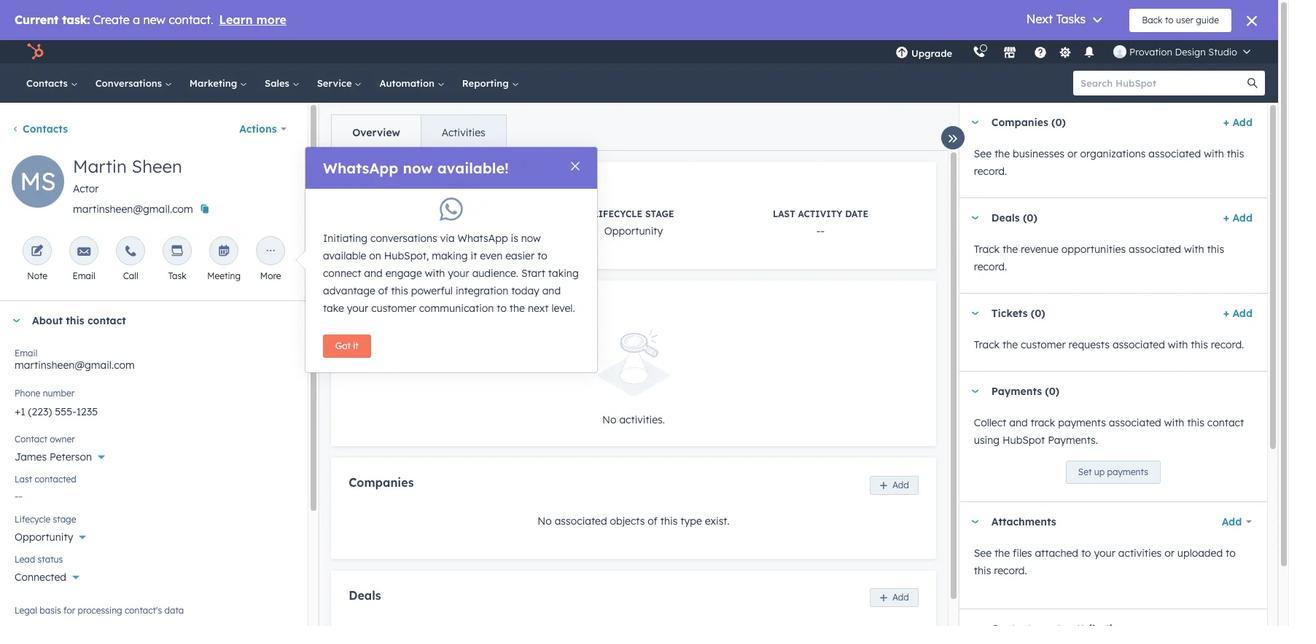 Task type: vqa. For each thing, say whether or not it's contained in the screenshot.
Search Search Field
no



Task type: locate. For each thing, give the bounding box(es) containing it.
this inside about this contact dropdown button
[[66, 314, 84, 327]]

1 horizontal spatial date
[[845, 209, 868, 219]]

see for see the businesses or organizations associated with this record.
[[974, 147, 992, 160]]

1 vertical spatial + add button
[[1223, 209, 1253, 227]]

set up payments
[[1078, 467, 1148, 478]]

associated inside track the revenue opportunities associated with this record.
[[1129, 243, 1181, 256]]

recent
[[349, 298, 389, 313]]

1 vertical spatial no
[[538, 514, 552, 528]]

1 add button from the top
[[870, 476, 919, 495]]

caret image left tickets
[[971, 312, 980, 315]]

0 horizontal spatial companies
[[349, 476, 414, 490]]

0 vertical spatial + add
[[1223, 116, 1253, 129]]

track inside track the revenue opportunities associated with this record.
[[974, 243, 1000, 256]]

it left even
[[471, 249, 477, 262]]

automation
[[379, 77, 437, 89]]

0 horizontal spatial payments
[[1058, 416, 1106, 429]]

1 horizontal spatial no
[[602, 414, 616, 427]]

your down advantage
[[347, 302, 368, 315]]

it right 'got'
[[353, 341, 359, 351]]

caret image for payments
[[971, 390, 980, 393]]

date right activity
[[845, 209, 868, 219]]

about this contact button
[[0, 301, 293, 341]]

martinsheen@gmail.com up call icon
[[73, 203, 193, 216]]

0 vertical spatial track
[[974, 243, 1000, 256]]

1 vertical spatial contacts link
[[12, 122, 68, 136]]

companies
[[991, 116, 1048, 129], [349, 476, 414, 490]]

associated right requests
[[1113, 338, 1165, 351]]

(0) inside 'dropdown button'
[[1023, 211, 1037, 225]]

for
[[64, 605, 75, 616]]

caret image up the collect
[[971, 390, 980, 393]]

now
[[403, 159, 433, 177], [521, 232, 541, 245]]

caret image
[[971, 216, 980, 220], [12, 319, 20, 323], [971, 390, 980, 393], [971, 520, 980, 524]]

whatsapp up even
[[458, 232, 508, 245]]

1 see from the top
[[974, 147, 992, 160]]

customer down tickets (0)
[[1021, 338, 1066, 351]]

0 horizontal spatial date
[[454, 209, 477, 219]]

on
[[369, 249, 381, 262]]

or right businesses
[[1067, 147, 1077, 160]]

1 horizontal spatial payments
[[1107, 467, 1148, 478]]

and up hubspot
[[1009, 416, 1028, 429]]

(0) for tickets (0)
[[1031, 307, 1045, 320]]

2 track from the top
[[974, 338, 1000, 351]]

0 horizontal spatial your
[[347, 302, 368, 315]]

1 vertical spatial see
[[974, 547, 992, 560]]

0 vertical spatial payments
[[1058, 416, 1106, 429]]

0 vertical spatial contact
[[87, 314, 126, 327]]

1 horizontal spatial companies
[[991, 116, 1048, 129]]

last for last contacted
[[15, 474, 32, 485]]

marketing link
[[181, 63, 256, 103]]

set
[[1078, 467, 1092, 478]]

2 add button from the top
[[870, 588, 919, 607]]

the inside track the revenue opportunities associated with this record.
[[1003, 243, 1018, 256]]

to
[[537, 249, 547, 262], [497, 302, 507, 315], [1081, 547, 1091, 560], [1226, 547, 1236, 560]]

companies for companies (0)
[[991, 116, 1048, 129]]

1 + add from the top
[[1223, 116, 1253, 129]]

payments up payments.
[[1058, 416, 1106, 429]]

2 vertical spatial + add
[[1223, 307, 1253, 320]]

caret image left attachments
[[971, 520, 980, 524]]

1 - from the left
[[817, 225, 821, 238]]

date inside last activity date --
[[845, 209, 868, 219]]

1 vertical spatial email
[[15, 348, 37, 359]]

0 vertical spatial lifecycle
[[593, 209, 643, 219]]

1 vertical spatial last
[[15, 474, 32, 485]]

with inside the collect and track payments associated with this contact using hubspot payments.
[[1164, 416, 1184, 429]]

0 vertical spatial of
[[378, 284, 388, 297]]

martinsheen@gmail.com up number
[[15, 359, 135, 372]]

last
[[773, 209, 795, 219], [15, 474, 32, 485]]

number
[[43, 388, 74, 399]]

caret image inside payments (0) dropdown button
[[971, 390, 980, 393]]

and up level.
[[542, 284, 561, 297]]

email
[[73, 271, 95, 281], [15, 348, 37, 359]]

(0)
[[1052, 116, 1066, 129], [1023, 211, 1037, 225], [1031, 307, 1045, 320], [1045, 385, 1060, 398]]

date inside create date 10/24/2023 12:47 pm cdt
[[454, 209, 477, 219]]

1 vertical spatial opportunity
[[15, 531, 73, 544]]

lifecycle for lifecycle stage
[[15, 514, 50, 525]]

the down today
[[510, 302, 525, 315]]

1 horizontal spatial and
[[542, 284, 561, 297]]

the left files
[[994, 547, 1010, 560]]

0 vertical spatial email
[[73, 271, 95, 281]]

1 caret image from the top
[[971, 121, 980, 124]]

1 vertical spatial companies
[[349, 476, 414, 490]]

opportunity inside lifecycle stage opportunity
[[604, 225, 663, 238]]

0 vertical spatial + add button
[[1223, 114, 1253, 131]]

0 horizontal spatial of
[[378, 284, 388, 297]]

(0) right tickets
[[1031, 307, 1045, 320]]

companies (0)
[[991, 116, 1066, 129]]

last inside last activity date --
[[773, 209, 795, 219]]

search button
[[1240, 71, 1265, 96]]

with inside track the revenue opportunities associated with this record.
[[1184, 243, 1204, 256]]

+ add for see the businesses or organizations associated with this record.
[[1223, 116, 1253, 129]]

uploaded
[[1177, 547, 1223, 560]]

caret image for deals
[[971, 216, 980, 220]]

track down tickets
[[974, 338, 1000, 351]]

email image
[[77, 245, 91, 259]]

no activities. alert
[[349, 330, 919, 429]]

1 vertical spatial add button
[[870, 588, 919, 607]]

1 vertical spatial contacts
[[23, 122, 68, 136]]

-
[[817, 225, 821, 238], [821, 225, 825, 238]]

deals for deals (0)
[[991, 211, 1020, 225]]

see left files
[[974, 547, 992, 560]]

add inside popup button
[[1222, 516, 1242, 529]]

1 + from the top
[[1223, 116, 1229, 129]]

whatsapp
[[323, 159, 398, 177], [458, 232, 508, 245]]

associated
[[1149, 147, 1201, 160], [1129, 243, 1181, 256], [1113, 338, 1165, 351], [1109, 416, 1161, 429], [555, 514, 607, 528]]

2 vertical spatial your
[[1094, 547, 1116, 560]]

2 caret image from the top
[[971, 312, 980, 315]]

task image
[[171, 245, 184, 259]]

upgrade
[[911, 47, 952, 59]]

1 vertical spatial or
[[1165, 547, 1175, 560]]

your left "activities"
[[1094, 547, 1116, 560]]

the down tickets
[[1003, 338, 1018, 351]]

1 vertical spatial whatsapp
[[458, 232, 508, 245]]

last for last activity date --
[[773, 209, 795, 219]]

no for no activities.
[[602, 414, 616, 427]]

0 vertical spatial caret image
[[971, 121, 980, 124]]

0 vertical spatial opportunity
[[604, 225, 663, 238]]

sheen
[[132, 155, 182, 177]]

contact inside the collect and track payments associated with this contact using hubspot payments.
[[1207, 416, 1244, 429]]

0 vertical spatial see
[[974, 147, 992, 160]]

0 vertical spatial your
[[448, 267, 469, 280]]

associated for opportunities
[[1129, 243, 1181, 256]]

provation
[[1130, 46, 1172, 58]]

associated inside the see the businesses or organizations associated with this record.
[[1149, 147, 1201, 160]]

service
[[317, 77, 355, 89]]

via
[[440, 232, 455, 245]]

(0) up businesses
[[1052, 116, 1066, 129]]

hubspot link
[[17, 43, 55, 61]]

james peterson image
[[1113, 45, 1127, 58]]

note image
[[31, 245, 44, 259]]

0 horizontal spatial deals
[[349, 588, 381, 603]]

deals inside 'dropdown button'
[[991, 211, 1020, 225]]

(0) for companies (0)
[[1052, 116, 1066, 129]]

1 horizontal spatial contact
[[1207, 416, 1244, 429]]

caret image for companies (0)
[[971, 121, 980, 124]]

1 date from the left
[[454, 209, 477, 219]]

1 vertical spatial contact
[[1207, 416, 1244, 429]]

2 vertical spatial and
[[1009, 416, 1028, 429]]

date
[[454, 209, 477, 219], [845, 209, 868, 219]]

this inside initiating conversations via whatsapp is now available on hubspot, making it even easier to connect and engage with your audience. start taking advantage of this powerful integration today and take your customer communication to the next level.
[[391, 284, 408, 297]]

1 horizontal spatial your
[[448, 267, 469, 280]]

type
[[681, 514, 702, 528]]

1 vertical spatial your
[[347, 302, 368, 315]]

this inside track the revenue opportunities associated with this record.
[[1207, 243, 1224, 256]]

it
[[471, 249, 477, 262], [353, 341, 359, 351]]

attachments button
[[959, 502, 1206, 542]]

add button
[[870, 476, 919, 495], [870, 588, 919, 607]]

engage
[[385, 267, 422, 280]]

and inside the collect and track payments associated with this contact using hubspot payments.
[[1009, 416, 1028, 429]]

1 horizontal spatial deals
[[991, 211, 1020, 225]]

exist.
[[705, 514, 730, 528]]

your down 'making'
[[448, 267, 469, 280]]

no inside "alert"
[[602, 414, 616, 427]]

track
[[974, 243, 1000, 256], [974, 338, 1000, 351]]

0 horizontal spatial or
[[1067, 147, 1077, 160]]

0 horizontal spatial opportunity
[[15, 531, 73, 544]]

got it button
[[323, 335, 371, 358]]

now up create
[[403, 159, 433, 177]]

0 horizontal spatial contact
[[87, 314, 126, 327]]

the inside initiating conversations via whatsapp is now available on hubspot, making it even easier to connect and engage with your audience. start taking advantage of this powerful integration today and take your customer communication to the next level.
[[510, 302, 525, 315]]

see down companies (0)
[[974, 147, 992, 160]]

0 horizontal spatial email
[[15, 348, 37, 359]]

1 vertical spatial deals
[[349, 588, 381, 603]]

hubspot
[[1003, 434, 1045, 447]]

1 horizontal spatial lifecycle
[[593, 209, 643, 219]]

1 vertical spatial it
[[353, 341, 359, 351]]

3 + add from the top
[[1223, 307, 1253, 320]]

the inside the see the businesses or organizations associated with this record.
[[994, 147, 1010, 160]]

caret image left deals (0)
[[971, 216, 980, 220]]

0 vertical spatial companies
[[991, 116, 1048, 129]]

+ add
[[1223, 116, 1253, 129], [1223, 211, 1253, 225], [1223, 307, 1253, 320]]

caret image left 'about'
[[12, 319, 20, 323]]

taking
[[548, 267, 579, 280]]

see inside see the files attached to your activities or uploaded to this record.
[[974, 547, 992, 560]]

see inside the see the businesses or organizations associated with this record.
[[974, 147, 992, 160]]

today
[[511, 284, 539, 297]]

1 vertical spatial martinsheen@gmail.com
[[15, 359, 135, 372]]

+ add for track the customer requests associated with this record.
[[1223, 307, 1253, 320]]

associated inside the collect and track payments associated with this contact using hubspot payments.
[[1109, 416, 1161, 429]]

customer down engage
[[371, 302, 416, 315]]

0 horizontal spatial customer
[[371, 302, 416, 315]]

3 + add button from the top
[[1223, 305, 1253, 322]]

overview
[[352, 126, 400, 139]]

contact
[[15, 434, 47, 445]]

associated right "organizations"
[[1149, 147, 1201, 160]]

opportunity down stage
[[604, 225, 663, 238]]

advantage
[[323, 284, 375, 297]]

settings image
[[1058, 46, 1072, 59]]

and down the on
[[364, 267, 383, 280]]

create date 10/24/2023 12:47 pm cdt
[[385, 209, 508, 238]]

1 track from the top
[[974, 243, 1000, 256]]

activities
[[442, 126, 485, 139]]

+ for see the businesses or organizations associated with this record.
[[1223, 116, 1229, 129]]

+ for track the revenue opportunities associated with this record.
[[1223, 211, 1229, 225]]

1 horizontal spatial email
[[73, 271, 95, 281]]

legal basis for processing contact's data
[[15, 605, 184, 616]]

recent communications
[[349, 298, 489, 313]]

0 horizontal spatial and
[[364, 267, 383, 280]]

1 vertical spatial +
[[1223, 211, 1229, 225]]

this
[[1227, 147, 1244, 160], [1207, 243, 1224, 256], [391, 284, 408, 297], [66, 314, 84, 327], [1191, 338, 1208, 351], [1187, 416, 1205, 429], [660, 514, 678, 528], [974, 564, 991, 577]]

phone number
[[15, 388, 74, 399]]

activities link
[[421, 115, 506, 150]]

to right uploaded
[[1226, 547, 1236, 560]]

email down 'about'
[[15, 348, 37, 359]]

0 vertical spatial it
[[471, 249, 477, 262]]

deals for deals
[[349, 588, 381, 603]]

caret image left companies (0)
[[971, 121, 980, 124]]

initiating
[[323, 232, 368, 245]]

navigation
[[331, 114, 507, 151]]

now right is at the left top of the page
[[521, 232, 541, 245]]

1 vertical spatial now
[[521, 232, 541, 245]]

contact owner
[[15, 434, 75, 445]]

1 horizontal spatial customer
[[1021, 338, 1066, 351]]

with inside the see the businesses or organizations associated with this record.
[[1204, 147, 1224, 160]]

lifecycle inside lifecycle stage opportunity
[[593, 209, 643, 219]]

track down deals (0)
[[974, 243, 1000, 256]]

with
[[1204, 147, 1224, 160], [1184, 243, 1204, 256], [425, 267, 445, 280], [1168, 338, 1188, 351], [1164, 416, 1184, 429]]

0 vertical spatial and
[[364, 267, 383, 280]]

2 vertical spatial +
[[1223, 307, 1229, 320]]

2 see from the top
[[974, 547, 992, 560]]

close image
[[571, 162, 580, 171]]

actions button
[[230, 114, 296, 144]]

0 vertical spatial whatsapp
[[323, 159, 398, 177]]

1 vertical spatial and
[[542, 284, 561, 297]]

0 horizontal spatial lifecycle
[[15, 514, 50, 525]]

1 vertical spatial track
[[974, 338, 1000, 351]]

0 vertical spatial contacts link
[[17, 63, 87, 103]]

available!
[[437, 159, 509, 177]]

0 vertical spatial deals
[[991, 211, 1020, 225]]

or right "activities"
[[1165, 547, 1175, 560]]

1 vertical spatial caret image
[[971, 312, 980, 315]]

menu
[[885, 40, 1261, 63]]

12:47
[[444, 225, 468, 238]]

caret image inside deals (0) 'dropdown button'
[[971, 216, 980, 220]]

to down "integration"
[[497, 302, 507, 315]]

1 horizontal spatial whatsapp
[[458, 232, 508, 245]]

menu item
[[963, 40, 965, 63]]

reporting link
[[453, 63, 528, 103]]

businesses
[[1013, 147, 1065, 160]]

about this contact
[[32, 314, 126, 327]]

level.
[[552, 302, 575, 315]]

Last contacted text field
[[15, 483, 293, 506]]

the left businesses
[[994, 147, 1010, 160]]

associated left objects
[[555, 514, 607, 528]]

caret image
[[971, 121, 980, 124], [971, 312, 980, 315]]

track the revenue opportunities associated with this record.
[[974, 243, 1224, 273]]

0 vertical spatial or
[[1067, 147, 1077, 160]]

2 vertical spatial + add button
[[1223, 305, 1253, 322]]

connected
[[15, 571, 66, 584]]

(0) up revenue
[[1023, 211, 1037, 225]]

1 horizontal spatial or
[[1165, 547, 1175, 560]]

1 vertical spatial of
[[648, 514, 658, 528]]

conversations
[[95, 77, 165, 89]]

0 horizontal spatial whatsapp
[[323, 159, 398, 177]]

+ add button for track the revenue opportunities associated with this record.
[[1223, 209, 1253, 227]]

legal
[[15, 605, 37, 616]]

1 horizontal spatial now
[[521, 232, 541, 245]]

0 vertical spatial last
[[773, 209, 795, 219]]

connected button
[[15, 563, 293, 587]]

0 vertical spatial now
[[403, 159, 433, 177]]

the for companies
[[994, 147, 1010, 160]]

your
[[448, 267, 469, 280], [347, 302, 368, 315], [1094, 547, 1116, 560]]

date up 12:47
[[454, 209, 477, 219]]

whatsapp inside initiating conversations via whatsapp is now available on hubspot, making it even easier to connect and engage with your audience. start taking advantage of this powerful integration today and take your customer communication to the next level.
[[458, 232, 508, 245]]

caret image inside about this contact dropdown button
[[12, 319, 20, 323]]

2 - from the left
[[821, 225, 825, 238]]

2 + add button from the top
[[1223, 209, 1253, 227]]

3 + from the top
[[1223, 307, 1229, 320]]

0 vertical spatial contacts
[[26, 77, 71, 89]]

the for deals
[[1003, 243, 1018, 256]]

help image
[[1034, 47, 1047, 60]]

last left activity
[[773, 209, 795, 219]]

of right objects
[[648, 514, 658, 528]]

1 horizontal spatial last
[[773, 209, 795, 219]]

phone
[[15, 388, 40, 399]]

2 + from the top
[[1223, 211, 1229, 225]]

opportunity inside opportunity popup button
[[15, 531, 73, 544]]

1 + add button from the top
[[1223, 114, 1253, 131]]

available
[[323, 249, 366, 262]]

opportunity down the "lifecycle stage"
[[15, 531, 73, 544]]

or
[[1067, 147, 1077, 160], [1165, 547, 1175, 560]]

the left revenue
[[1003, 243, 1018, 256]]

2 horizontal spatial your
[[1094, 547, 1116, 560]]

2 horizontal spatial and
[[1009, 416, 1028, 429]]

about
[[32, 314, 63, 327]]

(0) up track
[[1045, 385, 1060, 398]]

lifecycle for lifecycle stage opportunity
[[593, 209, 643, 219]]

contact
[[87, 314, 126, 327], [1207, 416, 1244, 429]]

1 horizontal spatial opportunity
[[604, 225, 663, 238]]

+ add button for track the customer requests associated with this record.
[[1223, 305, 1253, 322]]

caret image inside the companies (0) dropdown button
[[971, 121, 980, 124]]

activity
[[798, 209, 843, 219]]

Phone number text field
[[15, 397, 293, 426]]

0 horizontal spatial last
[[15, 474, 32, 485]]

0 horizontal spatial no
[[538, 514, 552, 528]]

email for email martinsheen@gmail.com
[[15, 348, 37, 359]]

associated for requests
[[1113, 338, 1165, 351]]

2 date from the left
[[845, 209, 868, 219]]

1 vertical spatial lifecycle
[[15, 514, 50, 525]]

caret image inside tickets (0) dropdown button
[[971, 312, 980, 315]]

notifications button
[[1077, 40, 1102, 63]]

1 horizontal spatial it
[[471, 249, 477, 262]]

1 vertical spatial + add
[[1223, 211, 1253, 225]]

companies inside dropdown button
[[991, 116, 1048, 129]]

email down email icon
[[73, 271, 95, 281]]

track for track the revenue opportunities associated with this record.
[[974, 243, 1000, 256]]

of up recent on the top left
[[378, 284, 388, 297]]

associated right opportunities
[[1129, 243, 1181, 256]]

whatsapp down overview
[[323, 159, 398, 177]]

with for track the revenue opportunities associated with this record.
[[1184, 243, 1204, 256]]

(0) for deals (0)
[[1023, 211, 1037, 225]]

2 + add from the top
[[1223, 211, 1253, 225]]

customer
[[371, 302, 416, 315], [1021, 338, 1066, 351]]

email inside email martinsheen@gmail.com
[[15, 348, 37, 359]]

0 vertical spatial +
[[1223, 116, 1229, 129]]

data
[[164, 605, 184, 616]]

with for collect and track payments associated with this contact using hubspot payments.
[[1164, 416, 1184, 429]]

0 horizontal spatial it
[[353, 341, 359, 351]]

last down james
[[15, 474, 32, 485]]

0 vertical spatial no
[[602, 414, 616, 427]]

payments right up
[[1107, 467, 1148, 478]]

of inside initiating conversations via whatsapp is now available on hubspot, making it even easier to connect and engage with your audience. start taking advantage of this powerful integration today and take your customer communication to the next level.
[[378, 284, 388, 297]]

0 vertical spatial customer
[[371, 302, 416, 315]]

0 vertical spatial add button
[[870, 476, 919, 495]]

associated down payments (0) dropdown button
[[1109, 416, 1161, 429]]



Task type: describe. For each thing, give the bounding box(es) containing it.
overview link
[[332, 115, 421, 150]]

marketplaces image
[[1003, 47, 1017, 60]]

last contacted
[[15, 474, 76, 485]]

(0) for payments (0)
[[1045, 385, 1060, 398]]

basis
[[40, 605, 61, 616]]

lead
[[15, 554, 35, 565]]

integration
[[456, 284, 508, 297]]

payments
[[991, 385, 1042, 398]]

+ add for track the revenue opportunities associated with this record.
[[1223, 211, 1253, 225]]

0 horizontal spatial now
[[403, 159, 433, 177]]

actor
[[73, 182, 99, 195]]

activities
[[1118, 547, 1162, 560]]

is
[[511, 232, 518, 245]]

10/24/2023
[[385, 225, 441, 238]]

companies for companies
[[349, 476, 414, 490]]

peterson
[[50, 451, 92, 464]]

to right attached
[[1081, 547, 1091, 560]]

opportunity button
[[15, 523, 293, 547]]

caret image for about
[[12, 319, 20, 323]]

stage
[[645, 209, 674, 219]]

conversations link
[[87, 63, 181, 103]]

communication
[[419, 302, 494, 315]]

associated for payments
[[1109, 416, 1161, 429]]

the inside see the files attached to your activities or uploaded to this record.
[[994, 547, 1010, 560]]

deals (0) button
[[959, 198, 1217, 238]]

more image
[[264, 245, 277, 259]]

got
[[335, 341, 351, 351]]

track the customer requests associated with this record.
[[974, 338, 1244, 351]]

caret image inside 'attachments' 'dropdown button'
[[971, 520, 980, 524]]

customer inside initiating conversations via whatsapp is now available on hubspot, making it even easier to connect and engage with your audience. start taking advantage of this powerful integration today and take your customer communication to the next level.
[[371, 302, 416, 315]]

hubspot,
[[384, 249, 429, 262]]

record. inside the see the businesses or organizations associated with this record.
[[974, 165, 1007, 178]]

contact inside dropdown button
[[87, 314, 126, 327]]

see the files attached to your activities or uploaded to this record.
[[974, 547, 1236, 577]]

tickets
[[991, 307, 1028, 320]]

audience.
[[472, 267, 518, 280]]

making
[[432, 249, 468, 262]]

tickets (0)
[[991, 307, 1045, 320]]

with inside initiating conversations via whatsapp is now available on hubspot, making it even easier to connect and engage with your audience. start taking advantage of this powerful integration today and take your customer communication to the next level.
[[425, 267, 445, 280]]

with for track the customer requests associated with this record.
[[1168, 338, 1188, 351]]

this inside the collect and track payments associated with this contact using hubspot payments.
[[1187, 416, 1205, 429]]

james
[[15, 451, 47, 464]]

note
[[27, 271, 47, 281]]

+ for track the customer requests associated with this record.
[[1223, 307, 1229, 320]]

deals (0)
[[991, 211, 1037, 225]]

easier
[[505, 249, 535, 262]]

james peterson button
[[15, 443, 293, 467]]

create
[[416, 209, 451, 219]]

record. inside track the revenue opportunities associated with this record.
[[974, 260, 1007, 273]]

james peterson
[[15, 451, 92, 464]]

track
[[1031, 416, 1055, 429]]

menu containing provation design studio
[[885, 40, 1261, 63]]

conversations
[[370, 232, 437, 245]]

this inside the see the businesses or organizations associated with this record.
[[1227, 147, 1244, 160]]

it inside button
[[353, 341, 359, 351]]

lifecycle stage opportunity
[[593, 209, 674, 238]]

caret image for tickets (0)
[[971, 312, 980, 315]]

contacted
[[35, 474, 76, 485]]

payments (0)
[[991, 385, 1060, 398]]

payments (0) button
[[959, 372, 1247, 411]]

martin
[[73, 155, 127, 177]]

no associated objects of this type exist.
[[538, 514, 730, 528]]

search image
[[1248, 78, 1258, 88]]

or inside the see the businesses or organizations associated with this record.
[[1067, 147, 1077, 160]]

files
[[1013, 547, 1032, 560]]

Search HubSpot search field
[[1073, 71, 1252, 96]]

1 vertical spatial payments
[[1107, 467, 1148, 478]]

+ add button for see the businesses or organizations associated with this record.
[[1223, 114, 1253, 131]]

cdt
[[488, 225, 508, 238]]

last activity date --
[[773, 209, 868, 238]]

design
[[1175, 46, 1206, 58]]

martin sheen
[[73, 155, 182, 177]]

add button for companies
[[870, 476, 919, 495]]

marketing
[[189, 77, 240, 89]]

payments.
[[1048, 434, 1098, 447]]

navigation containing overview
[[331, 114, 507, 151]]

add button
[[1212, 507, 1253, 537]]

initiating conversations via whatsapp is now available on hubspot, making it even easier to connect and engage with your audience. start taking advantage of this powerful integration today and take your customer communication to the next level.
[[323, 232, 579, 315]]

or inside see the files attached to your activities or uploaded to this record.
[[1165, 547, 1175, 560]]

hubspot image
[[26, 43, 44, 61]]

this inside see the files attached to your activities or uploaded to this record.
[[974, 564, 991, 577]]

record. inside see the files attached to your activities or uploaded to this record.
[[994, 564, 1027, 577]]

provation design studio button
[[1105, 40, 1259, 63]]

calling icon image
[[973, 46, 986, 59]]

lifecycle stage
[[15, 514, 76, 525]]

1 horizontal spatial of
[[648, 514, 658, 528]]

using
[[974, 434, 1000, 447]]

now inside initiating conversations via whatsapp is now available on hubspot, making it even easier to connect and engage with your audience. start taking advantage of this powerful integration today and take your customer communication to the next level.
[[521, 232, 541, 245]]

companies (0) button
[[959, 103, 1217, 142]]

upgrade image
[[895, 47, 909, 60]]

service link
[[308, 63, 371, 103]]

reporting
[[462, 77, 511, 89]]

your inside see the files attached to your activities or uploaded to this record.
[[1094, 547, 1116, 560]]

organizations
[[1080, 147, 1146, 160]]

it inside initiating conversations via whatsapp is now available on hubspot, making it even easier to connect and engage with your audience. start taking advantage of this powerful integration today and take your customer communication to the next level.
[[471, 249, 477, 262]]

collect and track payments associated with this contact using hubspot payments.
[[974, 416, 1244, 447]]

provation design studio
[[1130, 46, 1237, 58]]

even
[[480, 249, 503, 262]]

actions
[[239, 122, 277, 136]]

next
[[528, 302, 549, 315]]

marketplaces button
[[995, 40, 1025, 63]]

no for no associated objects of this type exist.
[[538, 514, 552, 528]]

add button for deals
[[870, 588, 919, 607]]

email for email
[[73, 271, 95, 281]]

contact's
[[125, 605, 162, 616]]

attachments
[[991, 516, 1056, 529]]

start
[[521, 267, 545, 280]]

to up start
[[537, 249, 547, 262]]

see the businesses or organizations associated with this record.
[[974, 147, 1244, 178]]

see for see the files attached to your activities or uploaded to this record.
[[974, 547, 992, 560]]

activities.
[[619, 414, 665, 427]]

processing
[[78, 605, 122, 616]]

meeting image
[[217, 245, 231, 259]]

payments inside the collect and track payments associated with this contact using hubspot payments.
[[1058, 416, 1106, 429]]

stage
[[53, 514, 76, 525]]

help button
[[1028, 40, 1053, 63]]

the for tickets
[[1003, 338, 1018, 351]]

calling icon button
[[967, 42, 992, 61]]

notifications image
[[1083, 47, 1096, 60]]

take
[[323, 302, 344, 315]]

connect
[[323, 267, 361, 280]]

pm
[[470, 225, 486, 238]]

0 vertical spatial martinsheen@gmail.com
[[73, 203, 193, 216]]

powerful
[[411, 284, 453, 297]]

call image
[[124, 245, 137, 259]]

settings link
[[1056, 44, 1074, 59]]

more
[[260, 271, 281, 281]]

email martinsheen@gmail.com
[[15, 348, 135, 372]]

track for track the customer requests associated with this record.
[[974, 338, 1000, 351]]

1 vertical spatial customer
[[1021, 338, 1066, 351]]

owner
[[50, 434, 75, 445]]



